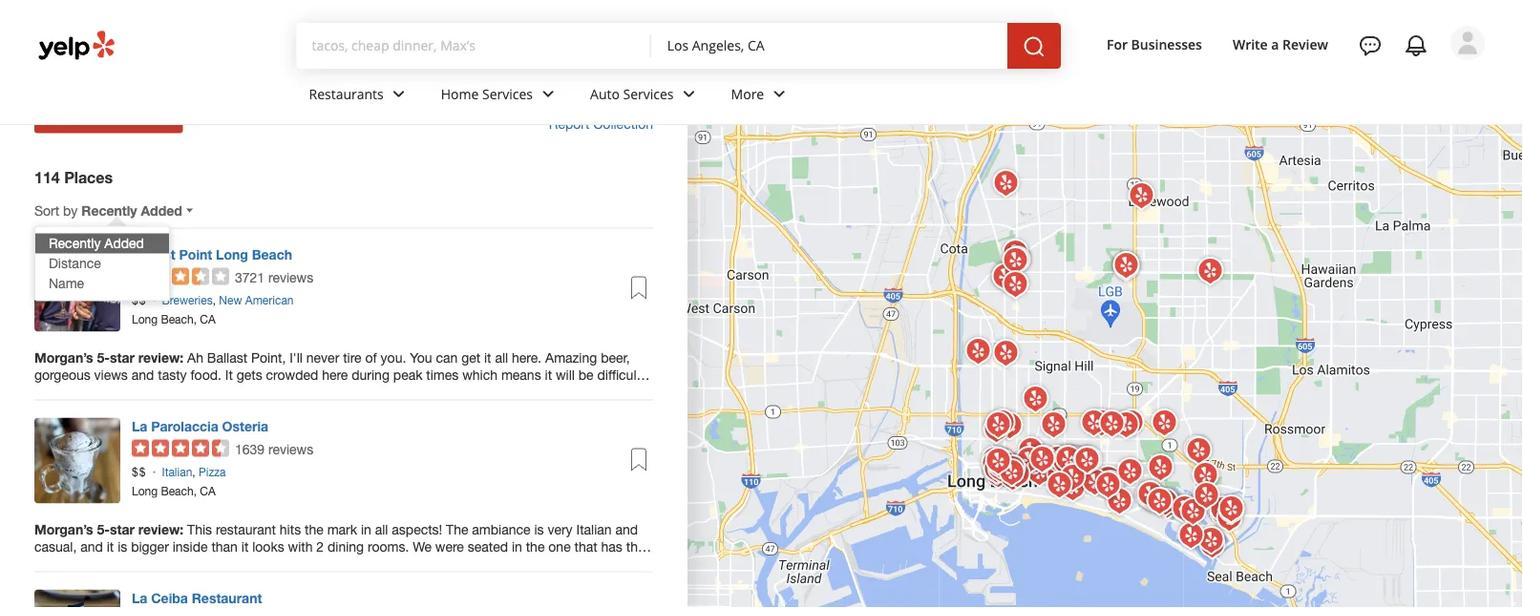 Task type: locate. For each thing, give the bounding box(es) containing it.
restaurant
[[192, 590, 262, 606]]

, for 3721 reviews
[[213, 294, 216, 307]]

24 chevron down v2 image right 'restaurants' at left top
[[388, 83, 410, 106]]

1 vertical spatial ca
[[200, 484, 216, 498]]

1 vertical spatial star
[[110, 522, 135, 537]]

2 reviews from the top
[[268, 441, 313, 457]]

2 ca from the top
[[200, 484, 216, 498]]

services right home
[[482, 85, 533, 103]]

1 vertical spatial 5-
[[97, 522, 110, 537]]

long for point
[[132, 312, 158, 326]]

by
[[63, 203, 78, 218]]

2 services from the left
[[623, 85, 674, 103]]

new
[[219, 294, 242, 307]]

1 la from the top
[[132, 419, 147, 434]]

2 morgan's from the top
[[34, 522, 93, 537]]

recently inside recently added distance name
[[49, 236, 101, 251]]

added
[[141, 203, 182, 218], [104, 236, 144, 251]]

1 24 chevron down v2 image from the left
[[388, 83, 410, 106]]

long down name link
[[132, 312, 158, 326]]

0 vertical spatial review:
[[138, 350, 184, 366]]

services inside home services link
[[482, 85, 533, 103]]

long down 4.5 star rating image
[[132, 484, 158, 498]]

2 $$ from the top
[[132, 466, 146, 479]]

beach, down "italian" link
[[161, 484, 197, 498]]

5- down la parolaccia osteria image
[[97, 522, 110, 537]]

0 vertical spatial la
[[132, 419, 147, 434]]

0 vertical spatial 5-
[[97, 350, 110, 366]]

review: down "italian" link
[[138, 522, 184, 537]]

1 vertical spatial morgan's 5-star review: link
[[34, 521, 653, 556]]

la left 'ceiba' on the bottom
[[132, 590, 147, 606]]

$$ left "italian" link
[[132, 466, 146, 479]]

beach, down breweries
[[161, 312, 197, 326]]

0 vertical spatial morgan's 5-star review:
[[34, 350, 187, 366]]

morgan's for la parolaccia osteria
[[34, 522, 93, 537]]

1 vertical spatial $$
[[132, 466, 146, 479]]

review: for ballast
[[138, 350, 184, 366]]

2 5- from the top
[[97, 522, 110, 537]]

menu
[[35, 234, 169, 294]]

parolaccia
[[151, 419, 218, 434]]

1 24 chevron down v2 image from the left
[[537, 83, 560, 106]]

24 chevron down v2 image inside restaurants link
[[388, 83, 410, 106]]

0 horizontal spatial services
[[482, 85, 533, 103]]

$$ down 3.5 star rating image
[[132, 294, 146, 307]]

2 24 chevron down v2 image from the left
[[768, 83, 791, 106]]

0 horizontal spatial 24 chevron down v2 image
[[388, 83, 410, 106]]

messages image
[[1359, 34, 1382, 57]]

0 vertical spatial recently
[[81, 203, 137, 218]]

24 chevron down v2 image inside auto services link
[[678, 83, 701, 106]]

review
[[1283, 35, 1329, 53]]

morgan's down la parolaccia osteria image
[[34, 522, 93, 537]]

0 vertical spatial morgan's 5-star review: link
[[34, 349, 653, 384]]

2 long beach, ca from the top
[[132, 484, 216, 498]]

2 review: from the top
[[138, 522, 184, 537]]

0 vertical spatial added
[[141, 203, 182, 218]]

1 review: from the top
[[138, 350, 184, 366]]

1 vertical spatial beach,
[[161, 484, 197, 498]]

1 reviews from the top
[[268, 270, 313, 285]]

24 chevron down v2 image right more
[[768, 83, 791, 106]]

services inside auto services link
[[623, 85, 674, 103]]

more
[[731, 85, 764, 103]]

name
[[49, 276, 84, 291]]

morgan's 5-star review: link for 1639 reviews
[[34, 521, 653, 556]]

24 chevron down v2 image up report
[[537, 83, 560, 106]]

1 star from the top
[[110, 350, 135, 366]]

5-
[[97, 350, 110, 366], [97, 522, 110, 537]]

services
[[482, 85, 533, 103], [623, 85, 674, 103]]

ca down pizza
[[200, 484, 216, 498]]

added up distance link
[[104, 236, 144, 251]]

$$ for la parolaccia osteria
[[132, 466, 146, 479]]

1 services from the left
[[482, 85, 533, 103]]

recently
[[81, 203, 137, 218], [49, 236, 101, 251]]

morgan's 5-star review: down name link
[[34, 350, 187, 366]]

1 morgan's from the top
[[34, 350, 93, 366]]

0 horizontal spatial 24 chevron down v2 image
[[537, 83, 560, 106]]

write a review
[[1233, 35, 1329, 53]]

,
[[213, 294, 216, 307], [192, 466, 195, 479]]

morgan's
[[34, 350, 93, 366], [34, 522, 93, 537]]

24 chevron down v2 image for home services
[[537, 83, 560, 106]]

morgan's 5-star review:
[[34, 350, 187, 366], [34, 522, 187, 537]]

1 vertical spatial recently
[[49, 236, 101, 251]]

beach,
[[161, 312, 197, 326], [161, 484, 197, 498]]

services up collection
[[623, 85, 674, 103]]

reviews
[[268, 270, 313, 285], [268, 441, 313, 457]]

0 vertical spatial beach,
[[161, 312, 197, 326]]

2 morgan's 5-star review: link from the top
[[34, 521, 653, 556]]

1 vertical spatial morgan's 5-star review:
[[34, 522, 187, 537]]

0 vertical spatial star
[[110, 350, 135, 366]]

tacos, cheap dinner, Max's text field
[[312, 35, 637, 54]]

american
[[245, 294, 294, 307]]

recently up distance
[[49, 236, 101, 251]]

ca
[[200, 312, 216, 326], [200, 484, 216, 498]]

$$ for ballast point long beach
[[132, 294, 146, 307]]

2 vertical spatial long
[[132, 484, 158, 498]]

sort
[[34, 203, 59, 218]]

1 vertical spatial la
[[132, 590, 147, 606]]

reviews down beach
[[268, 270, 313, 285]]

0 vertical spatial reviews
[[268, 270, 313, 285]]

ceiba
[[151, 590, 188, 606]]

recently up recently added 'link'
[[81, 203, 137, 218]]

1 vertical spatial long
[[132, 312, 158, 326]]

1639
[[235, 441, 265, 457]]

long beach, ca for point
[[132, 312, 216, 326]]

home
[[441, 85, 479, 103]]

services for auto services
[[623, 85, 674, 103]]

long beach, ca down "italian" link
[[132, 484, 216, 498]]

$$
[[132, 294, 146, 307], [132, 466, 146, 479]]

la left parolaccia
[[132, 419, 147, 434]]

long up 3721
[[216, 247, 248, 262]]

None search field
[[297, 23, 1084, 69]]

5- down ballast point long beach image
[[97, 350, 110, 366]]

long
[[216, 247, 248, 262], [132, 312, 158, 326], [132, 484, 158, 498]]

review:
[[138, 350, 184, 366], [138, 522, 184, 537]]

, left new
[[213, 294, 216, 307]]

, left pizza link on the left bottom
[[192, 466, 195, 479]]

5- for ballast point long beach
[[97, 350, 110, 366]]

2 la from the top
[[132, 590, 147, 606]]

1 ca from the top
[[200, 312, 216, 326]]

morgan's down ballast point long beach image
[[34, 350, 93, 366]]

long beach, ca for parolaccia
[[132, 484, 216, 498]]

ca for 3721
[[200, 312, 216, 326]]

ca down breweries , new american
[[200, 312, 216, 326]]

ca for 1639
[[200, 484, 216, 498]]

1 horizontal spatial ,
[[213, 294, 216, 307]]

24 chevron down v2 image
[[537, 83, 560, 106], [768, 83, 791, 106]]

for businesses link
[[1099, 27, 1210, 61]]

long beach, ca
[[132, 312, 216, 326], [132, 484, 216, 498]]

new american link
[[219, 294, 294, 307]]

1 vertical spatial review:
[[138, 522, 184, 537]]

1 vertical spatial long beach, ca
[[132, 484, 216, 498]]

review: down "breweries" link
[[138, 350, 184, 366]]

morgan's 5-star review: down la parolaccia osteria image
[[34, 522, 187, 537]]

morgan's 5-star review: link for 3721 reviews
[[34, 349, 653, 384]]

1 vertical spatial reviews
[[268, 441, 313, 457]]

1 vertical spatial added
[[104, 236, 144, 251]]

breweries
[[162, 294, 213, 307]]

search image
[[1023, 35, 1046, 58]]

1 morgan's 5-star review: link from the top
[[34, 349, 653, 384]]

beach, for parolaccia
[[161, 484, 197, 498]]

1 $$ from the top
[[132, 294, 146, 307]]

2 morgan's 5-star review: from the top
[[34, 522, 187, 537]]

notifications image
[[1405, 34, 1428, 57]]

1 vertical spatial ,
[[192, 466, 195, 479]]

la
[[132, 419, 147, 434], [132, 590, 147, 606]]

1 horizontal spatial services
[[623, 85, 674, 103]]

0 vertical spatial $$
[[132, 294, 146, 307]]

distance
[[49, 256, 101, 271]]

star down name link
[[110, 350, 135, 366]]

0 horizontal spatial ,
[[192, 466, 195, 479]]

star down la parolaccia osteria image
[[110, 522, 135, 537]]

1 horizontal spatial 24 chevron down v2 image
[[768, 83, 791, 106]]

0 vertical spatial ,
[[213, 294, 216, 307]]

italian link
[[162, 466, 192, 479]]

3721 reviews
[[235, 270, 313, 285]]

114 places
[[34, 169, 113, 187]]

added up ballast
[[141, 203, 182, 218]]

2 star from the top
[[110, 522, 135, 537]]

ballast point long beach
[[132, 247, 292, 262]]

24 chevron down v2 image inside more link
[[768, 83, 791, 106]]

2 24 chevron down v2 image from the left
[[678, 83, 701, 106]]

5- for la parolaccia osteria
[[97, 522, 110, 537]]

0 vertical spatial long beach, ca
[[132, 312, 216, 326]]

1 long beach, ca from the top
[[132, 312, 216, 326]]

24 chevron down v2 image inside home services link
[[537, 83, 560, 106]]

beach, for point
[[161, 312, 197, 326]]

1639 reviews
[[235, 441, 313, 457]]

1 beach, from the top
[[161, 312, 197, 326]]

1 morgan's 5-star review: from the top
[[34, 350, 187, 366]]

for businesses
[[1107, 35, 1202, 53]]

24 chevron down v2 image right 'auto services'
[[678, 83, 701, 106]]

long beach, ca down breweries
[[132, 312, 216, 326]]

reviews right "1639"
[[268, 441, 313, 457]]

star
[[110, 350, 135, 366], [110, 522, 135, 537]]

name link
[[35, 274, 169, 294]]

places
[[64, 169, 113, 187]]

0 vertical spatial morgan's
[[34, 350, 93, 366]]

1 5- from the top
[[97, 350, 110, 366]]

2 beach, from the top
[[161, 484, 197, 498]]

1 horizontal spatial 24 chevron down v2 image
[[678, 83, 701, 106]]

morgan's 5-star review: for la
[[34, 522, 187, 537]]

1 vertical spatial morgan's
[[34, 522, 93, 537]]

24 chevron down v2 image
[[388, 83, 410, 106], [678, 83, 701, 106]]

osteria
[[222, 419, 268, 434]]

la for la parolaccia osteria
[[132, 419, 147, 434]]

morgan's 5-star review: link
[[34, 349, 653, 384], [34, 521, 653, 556]]

reviews for la parolaccia osteria
[[268, 441, 313, 457]]

services for home services
[[482, 85, 533, 103]]

0 vertical spatial ca
[[200, 312, 216, 326]]



Task type: describe. For each thing, give the bounding box(es) containing it.
recently added link
[[35, 234, 169, 254]]

write
[[1233, 35, 1268, 53]]

address, neighborhood, city, state or zip text field
[[667, 35, 992, 54]]

breweries , new american
[[162, 294, 294, 307]]

beach
[[252, 247, 292, 262]]

auto
[[590, 85, 620, 103]]

added inside recently added distance name
[[104, 236, 144, 251]]

ballast point long beach link
[[132, 247, 292, 262]]

home services link
[[426, 69, 575, 124]]

star for ballast point long beach
[[110, 350, 135, 366]]

long for parolaccia
[[132, 484, 158, 498]]

24 chevron down v2 image for restaurants
[[388, 83, 410, 106]]

home services
[[441, 85, 533, 103]]

businesses
[[1132, 35, 1202, 53]]

italian , pizza
[[162, 466, 226, 479]]

  text field
[[667, 35, 992, 56]]

bob b. image
[[1451, 26, 1485, 60]]

menu containing recently added
[[35, 234, 169, 294]]

auto services
[[590, 85, 674, 103]]

3.5 star rating image
[[132, 268, 229, 285]]

star for la parolaccia osteria
[[110, 522, 135, 537]]

la parolaccia osteria
[[132, 419, 268, 434]]

for
[[1107, 35, 1128, 53]]

report
[[549, 116, 590, 131]]

report collection
[[549, 116, 653, 131]]

0 vertical spatial long
[[216, 247, 248, 262]]

pizza link
[[199, 466, 226, 479]]

, for 1639 reviews
[[192, 466, 195, 479]]

restaurants
[[309, 85, 384, 103]]

distance link
[[35, 254, 169, 274]]

recently added distance name
[[49, 236, 144, 291]]

write a review link
[[1225, 27, 1336, 61]]

la parolaccia osteria link
[[132, 419, 268, 434]]

notifications image
[[1405, 34, 1428, 57]]

24 chevron down v2 image for auto services
[[678, 83, 701, 106]]

pizza
[[199, 466, 226, 479]]

auto services link
[[575, 69, 716, 124]]

3721
[[235, 270, 265, 285]]

map region
[[450, 0, 1523, 608]]

messages image
[[1359, 34, 1382, 57]]

a
[[1272, 35, 1279, 53]]

collection
[[593, 116, 653, 131]]

italian
[[162, 466, 192, 479]]

114
[[34, 169, 60, 187]]

morgan's for ballast point long beach
[[34, 350, 93, 366]]

la for la ceiba restaurant
[[132, 590, 147, 606]]

breweries link
[[162, 294, 213, 307]]

report collection link
[[549, 116, 653, 131]]

ballast
[[132, 247, 175, 262]]

  text field
[[312, 35, 637, 56]]

la ceiba restaurant
[[132, 590, 262, 606]]

search image
[[1023, 35, 1046, 58]]

reviews for ballast point long beach
[[268, 270, 313, 285]]

restaurants link
[[294, 69, 426, 124]]

point
[[179, 247, 212, 262]]

sort by recently added
[[34, 203, 182, 218]]

24 chevron down v2 image for more
[[768, 83, 791, 106]]

ballast point long beach image
[[34, 246, 120, 332]]

la parolaccia osteria image
[[34, 418, 120, 504]]

more link
[[716, 69, 806, 124]]

review: for la
[[138, 522, 184, 537]]

morgan's 5-star review: for ballast
[[34, 350, 187, 366]]

la ceiba restaurant link
[[132, 590, 262, 606]]

4.5 star rating image
[[132, 440, 229, 457]]



Task type: vqa. For each thing, say whether or not it's contained in the screenshot.
 TEXT FIELD to the left
yes



